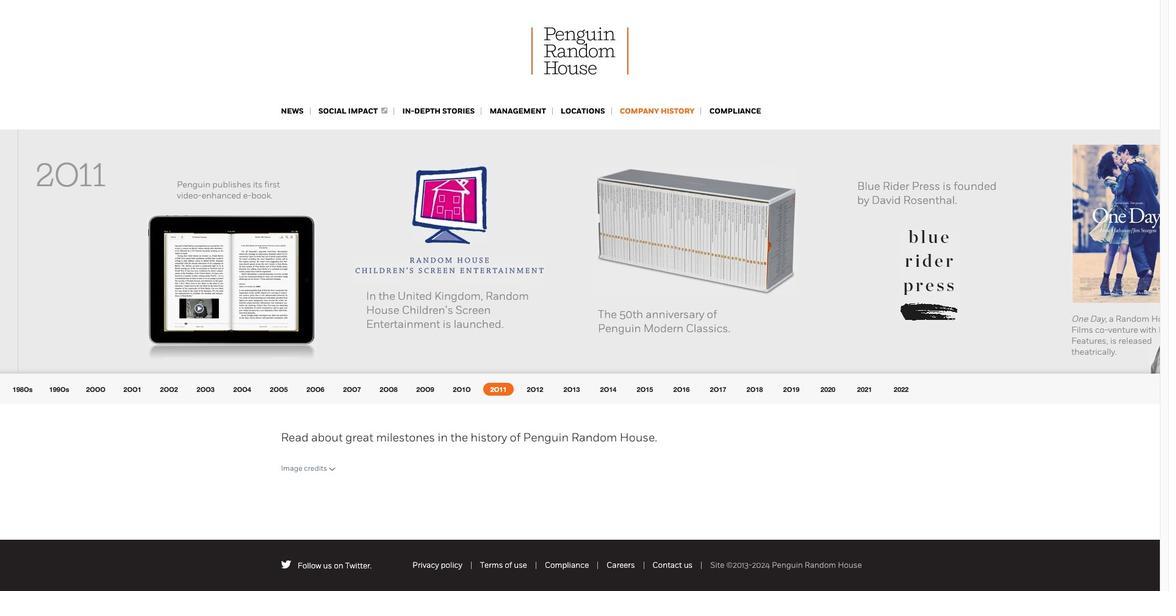 Task type: locate. For each thing, give the bounding box(es) containing it.
2022
[[894, 385, 909, 393]]

david
[[872, 194, 902, 207]]

hous
[[1152, 314, 1170, 324]]

random up the screen
[[486, 289, 529, 303]]

1 horizontal spatial us
[[684, 560, 693, 570]]

0 vertical spatial compliance link
[[710, 106, 762, 116]]

house
[[366, 303, 400, 317], [838, 560, 863, 570]]

random
[[486, 289, 529, 303], [1117, 314, 1150, 324], [572, 430, 618, 445], [805, 560, 837, 570]]

2o13
[[564, 385, 580, 393]]

image
[[281, 464, 303, 473]]

penguin up video-
[[177, 180, 211, 190]]

news link
[[281, 106, 304, 116]]

is inside in the united kingdom, random house children's screen entertainment is launched.
[[443, 318, 451, 331]]

random right a
[[1117, 314, 1150, 324]]

of inside the 50th anniversary of penguin modern classics.
[[707, 308, 718, 321]]

the
[[379, 289, 395, 303], [451, 430, 468, 445]]

penguin
[[177, 180, 211, 190], [598, 322, 641, 335], [524, 430, 569, 445], [772, 560, 803, 570]]

random left house.
[[572, 430, 618, 445]]

of
[[707, 308, 718, 321], [510, 430, 521, 445], [505, 560, 512, 570]]

0 horizontal spatial is
[[443, 318, 451, 331]]

0 horizontal spatial us
[[323, 561, 332, 571]]

2oo5
[[270, 385, 288, 393]]

the 50th anniversary of penguin modern classics.
[[598, 308, 731, 335]]

0 vertical spatial the
[[379, 289, 395, 303]]

0 vertical spatial house
[[366, 303, 400, 317]]

us right contact
[[684, 560, 693, 570]]

anniversary
[[646, 308, 705, 321]]

1 horizontal spatial history
[[661, 106, 695, 116]]

launched.
[[454, 318, 504, 331]]

compliance for the rightmost compliance link
[[710, 106, 762, 116]]

0 vertical spatial of
[[707, 308, 718, 321]]

2oo3
[[197, 385, 215, 393]]

book.
[[252, 191, 273, 201]]

2o18
[[747, 385, 764, 393]]

press
[[913, 180, 941, 193]]

rosenthal.
[[904, 194, 958, 207]]

0 horizontal spatial the
[[379, 289, 395, 303]]

depth
[[415, 106, 441, 116]]

0 horizontal spatial house
[[366, 303, 400, 317]]

founded
[[954, 180, 997, 193]]

careers
[[607, 560, 635, 570]]

1 horizontal spatial the
[[451, 430, 468, 445]]

blue rider press is founded by david rosenthal.
[[858, 180, 997, 207]]

0 vertical spatial is
[[943, 180, 952, 193]]

2oo1
[[124, 385, 141, 393]]

terms
[[480, 560, 503, 570]]

2o12
[[527, 385, 544, 393]]

us left the on
[[323, 561, 332, 571]]

1 horizontal spatial 2o11
[[491, 385, 507, 393]]

careers link
[[607, 560, 635, 570]]

news
[[281, 106, 304, 116]]

2 vertical spatial of
[[505, 560, 512, 570]]

house inside in the united kingdom, random house children's screen entertainment is launched.
[[366, 303, 400, 317]]

image credits
[[281, 464, 327, 473]]

management
[[490, 106, 546, 116]]

1 vertical spatial is
[[443, 318, 451, 331]]

1 vertical spatial the
[[451, 430, 468, 445]]

2ooo
[[86, 385, 106, 393]]

history right in
[[471, 430, 508, 445]]

rider
[[883, 180, 910, 193]]

0 horizontal spatial 2o11
[[35, 156, 106, 195]]

is inside blue rider press is founded by david rosenthal.
[[943, 180, 952, 193]]

is right press
[[943, 180, 952, 193]]

follow us on twitter.
[[298, 561, 372, 571]]

milestones
[[376, 430, 435, 445]]

contact
[[653, 560, 682, 570]]

2o11
[[35, 156, 106, 195], [491, 385, 507, 393]]

enhanced
[[202, 191, 241, 201]]

is down children's
[[443, 318, 451, 331]]

penguin down the 50th on the right of the page
[[598, 322, 641, 335]]

penguin publishes its first video-enhanced e-book.
[[177, 180, 280, 201]]

privacy policy link
[[413, 560, 463, 570]]

1 vertical spatial 2o11
[[491, 385, 507, 393]]

0 horizontal spatial compliance
[[545, 560, 589, 570]]

0 horizontal spatial history
[[471, 430, 508, 445]]

the inside in the united kingdom, random house children's screen entertainment is launched.
[[379, 289, 395, 303]]

social impact link
[[319, 106, 388, 116]]

0 horizontal spatial compliance link
[[545, 560, 589, 570]]

1 horizontal spatial is
[[943, 180, 952, 193]]

privacy
[[413, 560, 439, 570]]

penguin right "2024"
[[772, 560, 803, 570]]

history right company
[[661, 106, 695, 116]]

2oo2
[[160, 385, 178, 393]]

1 horizontal spatial house
[[838, 560, 863, 570]]

2oo7
[[343, 385, 361, 393]]

1 horizontal spatial compliance
[[710, 106, 762, 116]]

0 vertical spatial compliance
[[710, 106, 762, 116]]

1 vertical spatial compliance link
[[545, 560, 589, 570]]

2o1o
[[453, 385, 471, 393]]

1 vertical spatial compliance
[[545, 560, 589, 570]]

company history
[[620, 106, 695, 116]]

is
[[943, 180, 952, 193], [443, 318, 451, 331]]

privacy policy
[[413, 560, 463, 570]]

random inside a random hous
[[1117, 314, 1150, 324]]

history
[[661, 106, 695, 116], [471, 430, 508, 445]]

children's
[[402, 303, 453, 317]]

2oo8
[[380, 385, 398, 393]]

the
[[598, 308, 617, 321]]

united
[[398, 289, 432, 303]]

twitter.
[[345, 561, 372, 571]]

1 vertical spatial house
[[838, 560, 863, 570]]

entertainment
[[366, 318, 440, 331]]

locations
[[561, 106, 605, 116]]

use
[[514, 560, 528, 570]]

screen
[[456, 303, 491, 317]]

follow us on twitter. link
[[298, 561, 372, 571]]



Task type: vqa. For each thing, say whether or not it's contained in the screenshot.
2O13
yes



Task type: describe. For each thing, give the bounding box(es) containing it.
©2013-
[[727, 560, 753, 570]]

house for in the united kingdom, random house children's screen entertainment is launched.
[[366, 303, 400, 317]]

blue
[[858, 180, 881, 193]]

random inside in the united kingdom, random house children's screen entertainment is launched.
[[486, 289, 529, 303]]

penguin inside the 50th anniversary of penguin modern classics.
[[598, 322, 641, 335]]

house for site ©2013-2024 penguin random house
[[838, 560, 863, 570]]

company history link
[[620, 106, 695, 116]]

2o16
[[674, 385, 690, 393]]

in
[[366, 289, 376, 303]]

199os
[[49, 385, 69, 393]]

site ©2013-2024 penguin random house
[[711, 560, 863, 570]]

classics.
[[687, 322, 731, 335]]

2oo6
[[307, 385, 325, 393]]

2o14
[[601, 385, 617, 393]]

a
[[1110, 314, 1115, 324]]

penguin inside penguin publishes its first video-enhanced e-book.
[[177, 180, 211, 190]]

site
[[711, 560, 725, 570]]

one
[[1072, 314, 1089, 324]]

video-
[[177, 191, 202, 201]]

198os
[[13, 385, 33, 393]]

first
[[265, 180, 280, 190]]

company
[[620, 106, 660, 116]]

in-
[[403, 106, 415, 116]]

2024
[[753, 560, 771, 570]]

house.
[[620, 430, 658, 445]]

2o17
[[710, 385, 727, 393]]

2021
[[858, 385, 873, 393]]

2o19
[[784, 385, 800, 393]]

0 vertical spatial 2o11
[[35, 156, 106, 195]]

about
[[311, 430, 343, 445]]

2oo4
[[233, 385, 251, 393]]

0 vertical spatial history
[[661, 106, 695, 116]]

social impact
[[319, 106, 378, 116]]

its
[[253, 180, 263, 190]]

terms of use
[[480, 560, 528, 570]]

publishes
[[213, 180, 251, 190]]

kingdom,
[[435, 289, 483, 303]]

e-
[[243, 191, 252, 201]]

image credits link
[[281, 464, 336, 473]]

great
[[346, 430, 374, 445]]

on
[[334, 561, 344, 571]]

locations link
[[561, 106, 605, 116]]

follow
[[298, 561, 322, 571]]

credits
[[304, 464, 327, 473]]

contact us link
[[653, 560, 693, 570]]

us for follow
[[323, 561, 332, 571]]

in the united kingdom, random house children's screen entertainment is launched.
[[366, 289, 529, 331]]

us for contact
[[684, 560, 693, 570]]

in-depth stories
[[403, 106, 475, 116]]

by
[[858, 194, 870, 207]]

contact us
[[653, 560, 693, 570]]

one day,
[[1072, 314, 1108, 324]]

1 horizontal spatial compliance link
[[710, 106, 762, 116]]

in
[[438, 430, 448, 445]]

penguin down 2o12
[[524, 430, 569, 445]]

read about great milestones in the history of penguin random house.
[[281, 430, 658, 445]]

social
[[319, 106, 347, 116]]

1 vertical spatial history
[[471, 430, 508, 445]]

2oo9
[[417, 385, 435, 393]]

2o15
[[637, 385, 654, 393]]

impact
[[348, 106, 378, 116]]

in-depth stories link
[[403, 106, 475, 116]]

penguin random house image
[[532, 27, 629, 74]]

read
[[281, 430, 309, 445]]

a random hous
[[1072, 314, 1170, 357]]

random right "2024"
[[805, 560, 837, 570]]

1 vertical spatial of
[[510, 430, 521, 445]]

modern
[[644, 322, 684, 335]]

policy
[[441, 560, 463, 570]]

terms of use link
[[480, 560, 528, 570]]

day,
[[1091, 314, 1108, 324]]

stories
[[443, 106, 475, 116]]

compliance for compliance link to the left
[[545, 560, 589, 570]]

management link
[[490, 106, 546, 116]]

2020
[[821, 385, 836, 393]]



